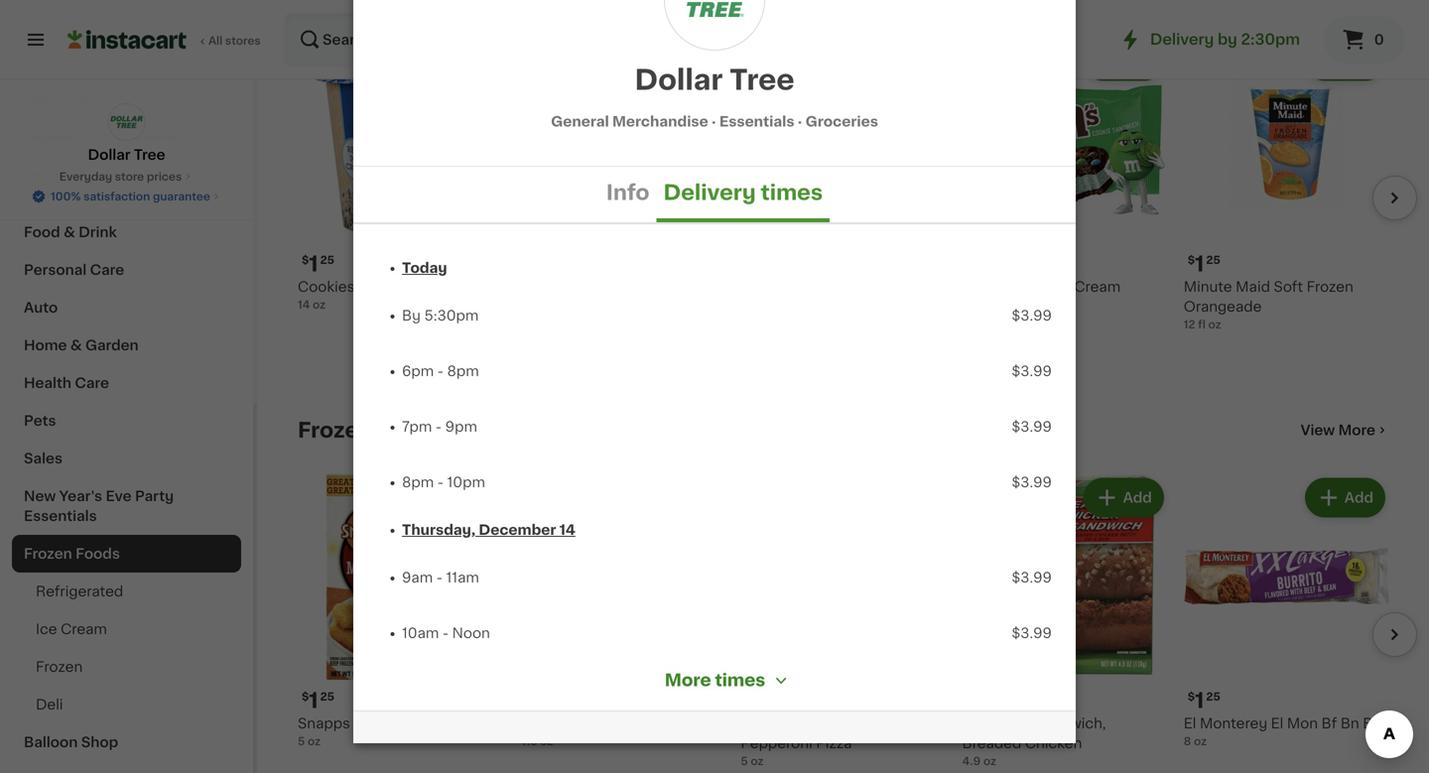 Task type: describe. For each thing, give the bounding box(es) containing it.
$3.99 for 10pm
[[1012, 476, 1052, 489]]

$ 1 25 for minute
[[1188, 254, 1221, 274]]

oz inside snapps mozzarella sticks 5 oz
[[308, 736, 321, 747]]

mint
[[1015, 280, 1046, 294]]

prices
[[147, 171, 182, 182]]

dollar tree for the rightmost dollar tree logo
[[635, 67, 795, 94]]

oz inside cookies & cream 14 oz
[[313, 299, 326, 310]]

more times 
[[665, 672, 789, 689]]

info tab
[[600, 167, 657, 222]]

2:30pm
[[1242, 32, 1301, 47]]

deli link
[[12, 686, 241, 724]]

health
[[24, 376, 71, 390]]

apparel & accessories
[[24, 130, 186, 144]]

eve
[[106, 489, 132, 503]]

thursday,
[[402, 523, 476, 537]]

sandwich,
[[1035, 717, 1107, 731]]

2 · from the left
[[798, 115, 803, 129]]

5 inside celeste pizza for one pepperoni pizza 5 oz
[[741, 756, 748, 767]]

& for cookies & cream 14 oz
[[358, 280, 370, 294]]

- for 8pm
[[438, 476, 444, 489]]

essentials inside new year's eve party essentials
[[24, 509, 97, 523]]

100% satisfaction guarantee
[[51, 191, 210, 202]]

frozen foods link
[[12, 535, 241, 573]]

$ 1 25 for el
[[1188, 690, 1221, 711]]

4.6 oz
[[519, 736, 553, 747]]

$3.99 for 8pm
[[1012, 364, 1052, 378]]

8pm - 10pm
[[402, 476, 485, 489]]

1 vertical spatial frozen link
[[12, 648, 241, 686]]

tree for the rightmost dollar tree logo
[[730, 67, 795, 94]]

ice cream link
[[12, 611, 241, 648]]

by
[[1218, 32, 1238, 47]]

1 vertical spatial pizza
[[816, 737, 852, 750]]

$ 1 25 for cookies
[[302, 254, 335, 274]]

accessories
[[98, 130, 186, 144]]

times for delivery
[[761, 182, 823, 203]]

general merchandise · essentials · groceries
[[551, 115, 879, 129]]

everyday
[[59, 171, 112, 182]]

6pm
[[402, 364, 434, 378]]

1 for el monterey el mon bf bn bur
[[1196, 690, 1205, 711]]

stores
[[225, 35, 261, 46]]

ice cream
[[36, 623, 107, 636]]

$ for celeste
[[745, 691, 752, 702]]

4.6
[[519, 736, 538, 747]]

december
[[479, 523, 556, 537]]

1 horizontal spatial essentials
[[720, 115, 795, 129]]

25 for snapps
[[320, 691, 335, 702]]

pets link
[[12, 402, 241, 440]]

& for food & drink
[[64, 225, 75, 239]]

minute maid soft frozen orangeade 12 fl oz
[[1184, 280, 1354, 330]]

100%
[[51, 191, 81, 202]]

frozen inside minute maid soft frozen orangeade 12 fl oz
[[1307, 280, 1354, 294]]

0 horizontal spatial 8pm
[[402, 476, 434, 489]]

home & garden link
[[12, 327, 241, 364]]

apparel
[[24, 130, 80, 144]]

chicken
[[1025, 737, 1083, 750]]

$3.99 for noon
[[1012, 626, 1052, 640]]

10am - noon
[[402, 626, 490, 640]]

el monterey el mon bf bn bur 8 oz
[[1184, 717, 1387, 747]]

cream inside m&m's mint ice cream sandwich
[[1075, 280, 1121, 294]]

monterey
[[1200, 717, 1268, 731]]

0 horizontal spatial ice
[[36, 623, 57, 636]]

9am - 11am
[[402, 571, 479, 585]]

$ for minute
[[1188, 255, 1196, 265]]

all stores
[[208, 35, 261, 46]]

sandwich
[[963, 300, 1031, 314]]

frozen up refrigerated
[[24, 547, 72, 561]]

1 up 4.6 oz
[[531, 690, 540, 711]]

2 el from the left
[[1272, 717, 1284, 731]]

add for minute
[[1345, 54, 1374, 68]]

cookies
[[298, 280, 355, 294]]

apparel & accessories link
[[12, 118, 241, 156]]

1 inside '1 fast bites sandwich, breaded chicken 4.9 oz'
[[974, 690, 983, 711]]

snapps
[[298, 717, 350, 731]]

hardware
[[24, 188, 93, 202]]

food & drink link
[[12, 213, 241, 251]]

home & garden
[[24, 339, 139, 352]]

garden
[[85, 339, 139, 352]]

14 inside cookies & cream 14 oz
[[298, 299, 310, 310]]

home for home improvement & hardware
[[24, 168, 67, 182]]

floral link
[[12, 43, 241, 80]]

celeste
[[741, 717, 795, 731]]

bites
[[996, 717, 1032, 731]]

add button for minute
[[1307, 43, 1384, 79]]

new year's eve party essentials link
[[12, 478, 241, 535]]

delivery by 2:30pm link
[[1119, 28, 1301, 52]]

noon
[[452, 626, 490, 640]]

5 inside snapps mozzarella sticks 5 oz
[[298, 736, 305, 747]]

frozen foods
[[24, 547, 120, 561]]

25 for minute
[[1207, 255, 1221, 265]]

cream inside cookies & cream 14 oz
[[373, 280, 420, 294]]

personal care
[[24, 263, 124, 277]]

home improvement & hardware link
[[12, 156, 241, 213]]

refrigerated link
[[12, 573, 241, 611]]

$ 1 25 for snapps
[[302, 690, 335, 711]]

1 for minute maid soft frozen orangeade
[[1196, 254, 1205, 274]]

0 vertical spatial more
[[1339, 424, 1376, 438]]

delivery by 2:30pm
[[1151, 32, 1301, 47]]

25 for celeste
[[763, 691, 778, 702]]

snapps mozzarella sticks 5 oz
[[298, 717, 474, 747]]

frozen left 7pm
[[298, 420, 372, 441]]

shop
[[81, 736, 118, 750]]

1 for celeste pizza for one pepperoni pizza
[[752, 690, 761, 711]]

orangeade
[[1184, 300, 1262, 314]]

- for 10am
[[443, 626, 449, 640]]

25 for el
[[1207, 691, 1221, 702]]

8
[[1184, 736, 1192, 747]]

- for 7pm
[[436, 420, 442, 434]]

fl
[[1199, 319, 1206, 330]]

(185)
[[1036, 322, 1064, 333]]

$3.99 for 9pm
[[1012, 420, 1052, 434]]

12
[[1184, 319, 1196, 330]]

breaded
[[963, 737, 1022, 750]]


[[774, 673, 789, 689]]

1 vertical spatial 14
[[560, 523, 576, 537]]

2 item carousel region from the top
[[298, 466, 1418, 773]]

balloon shop link
[[12, 724, 241, 762]]

sales
[[24, 452, 63, 466]]

personal care link
[[12, 251, 241, 289]]

care for health care
[[75, 376, 109, 390]]

personal
[[24, 263, 87, 277]]

0 button
[[1324, 16, 1406, 64]]

soft
[[1274, 280, 1304, 294]]

frozen inside "link"
[[36, 660, 83, 674]]

oz inside '1 fast bites sandwich, breaded chicken 4.9 oz'
[[984, 756, 997, 767]]

new year's eve party essentials
[[24, 489, 174, 523]]

bn
[[1341, 717, 1360, 731]]

view
[[1301, 424, 1336, 438]]



Task type: vqa. For each thing, say whether or not it's contained in the screenshot.
9pm's $3.99
yes



Task type: locate. For each thing, give the bounding box(es) containing it.
0 vertical spatial dollar
[[635, 67, 723, 94]]

· left groceries
[[798, 115, 803, 129]]

frozen right soft
[[1307, 280, 1354, 294]]

0 horizontal spatial essentials
[[24, 509, 97, 523]]

cream down refrigerated
[[61, 623, 107, 636]]

essentials up delivery times
[[720, 115, 795, 129]]

delivery left by
[[1151, 32, 1215, 47]]

year's
[[59, 489, 102, 503]]

cookies & cream 14 oz
[[298, 280, 420, 310]]

0 horizontal spatial frozen link
[[12, 648, 241, 686]]

· right merchandise
[[712, 115, 716, 129]]

home up health
[[24, 339, 67, 352]]

1 up monterey
[[1196, 690, 1205, 711]]

home up hardware
[[24, 168, 67, 182]]

1 vertical spatial care
[[75, 376, 109, 390]]

& up guarantee at the top left
[[170, 168, 182, 182]]

health care
[[24, 376, 109, 390]]

times left 
[[715, 672, 766, 689]]

$ 1 25 up minute at the right of page
[[1188, 254, 1221, 274]]

5:30pm
[[424, 309, 479, 323]]

times inside more times 
[[715, 672, 766, 689]]

minute
[[1184, 280, 1233, 294]]

oz down pepperoni on the right
[[751, 756, 764, 767]]

new
[[24, 489, 56, 503]]

25 for cookies
[[320, 255, 335, 265]]

$ 1 25 up monterey
[[1188, 690, 1221, 711]]

tree up general merchandise · essentials · groceries
[[730, 67, 795, 94]]

$ 1 25 up celeste
[[745, 690, 778, 711]]

1 up fast
[[974, 690, 983, 711]]

oz inside minute maid soft frozen orangeade 12 fl oz
[[1209, 319, 1222, 330]]

14 right december
[[560, 523, 576, 537]]

0 horizontal spatial dollar tree
[[88, 148, 165, 162]]

care down 'drink'
[[90, 263, 124, 277]]

pizza left for
[[799, 717, 835, 731]]

8pm right 6pm
[[447, 364, 479, 378]]

care
[[90, 263, 124, 277], [75, 376, 109, 390]]

0 horizontal spatial more
[[665, 672, 712, 689]]

1 item carousel region from the top
[[298, 29, 1418, 387]]

fast
[[963, 717, 992, 731]]

dollar tree up general merchandise · essentials · groceries
[[635, 67, 795, 94]]

7pm - 9pm
[[402, 420, 477, 434]]

1 horizontal spatial ·
[[798, 115, 803, 129]]

14
[[298, 299, 310, 310], [560, 523, 576, 537]]

dollar tree logo image inside the dollar tree link
[[108, 103, 145, 141]]

0 vertical spatial dollar tree
[[635, 67, 795, 94]]

$ up cookies
[[302, 255, 309, 265]]

- for 6pm
[[438, 364, 444, 378]]

0 vertical spatial 5
[[298, 736, 305, 747]]

1 vertical spatial times
[[715, 672, 766, 689]]

& right apparel
[[83, 130, 95, 144]]

groceries
[[806, 115, 879, 129]]

home for home & garden
[[24, 339, 67, 352]]

1 horizontal spatial 5
[[741, 756, 748, 767]]

& inside the apparel & accessories link
[[83, 130, 95, 144]]

ice
[[1050, 280, 1071, 294], [36, 623, 57, 636]]

0 vertical spatial frozen link
[[298, 419, 372, 443]]

for
[[838, 717, 857, 731]]

1 horizontal spatial cream
[[373, 280, 420, 294]]

food
[[24, 225, 60, 239]]

add button
[[643, 43, 719, 79], [1086, 43, 1162, 79], [1307, 43, 1384, 79], [421, 480, 498, 516], [1086, 480, 1162, 516], [1307, 480, 1384, 516]]

1 · from the left
[[712, 115, 716, 129]]

4 $3.99 from the top
[[1012, 476, 1052, 489]]

10am
[[402, 626, 439, 640]]

ice down refrigerated
[[36, 623, 57, 636]]

9pm
[[445, 420, 477, 434]]

1 for snapps mozzarella sticks
[[309, 690, 318, 711]]

$ 1 25 up the "snapps"
[[302, 690, 335, 711]]

7pm
[[402, 420, 432, 434]]

one
[[861, 717, 890, 731]]

delivery inside tab
[[664, 182, 756, 203]]

auto
[[24, 301, 58, 315]]

auto link
[[12, 289, 241, 327]]

item carousel region
[[298, 29, 1418, 387], [298, 466, 1418, 773]]

tab list containing info
[[353, 167, 1076, 222]]

5
[[298, 736, 305, 747], [741, 756, 748, 767]]

merchandise
[[613, 115, 709, 129]]

$ for snapps
[[302, 691, 309, 702]]

dollar tree up improvement at the left top of page
[[88, 148, 165, 162]]

$ for el
[[1188, 691, 1196, 702]]

$3.99 for 11am
[[1012, 571, 1052, 585]]

1 horizontal spatial 8pm
[[447, 364, 479, 378]]

0 vertical spatial home
[[24, 168, 67, 182]]

more
[[1339, 424, 1376, 438], [665, 672, 712, 689]]

& inside home & garden link
[[70, 339, 82, 352]]

dollar tree link
[[88, 103, 165, 165]]

floral
[[24, 55, 64, 69]]

0 vertical spatial 14
[[298, 299, 310, 310]]

home inside home & garden link
[[24, 339, 67, 352]]

None search field
[[284, 12, 741, 68]]

oz down cookies
[[313, 299, 326, 310]]

oz down breaded
[[984, 756, 997, 767]]

5 $3.99 from the top
[[1012, 571, 1052, 585]]

1 horizontal spatial tree
[[730, 67, 795, 94]]

dollar for dollar tree logo in the dollar tree link
[[88, 148, 131, 162]]

essentials down year's
[[24, 509, 97, 523]]

& inside cookies & cream 14 oz
[[358, 280, 370, 294]]

1 horizontal spatial el
[[1272, 717, 1284, 731]]

celeste pizza for one pepperoni pizza 5 oz
[[741, 717, 890, 767]]

$ up minute at the right of page
[[1188, 255, 1196, 265]]

& for home & garden
[[70, 339, 82, 352]]

1 vertical spatial dollar tree logo image
[[108, 103, 145, 141]]

0 vertical spatial pizza
[[799, 717, 835, 731]]

frozen link left 7pm
[[298, 419, 372, 443]]

0 vertical spatial delivery
[[1151, 32, 1215, 47]]

sales link
[[12, 440, 241, 478]]

health care link
[[12, 364, 241, 402]]

care down home & garden
[[75, 376, 109, 390]]

0 horizontal spatial dollar tree logo image
[[108, 103, 145, 141]]

oz inside celeste pizza for one pepperoni pizza 5 oz
[[751, 756, 764, 767]]

oz right 8 at the bottom right of the page
[[1194, 736, 1207, 747]]

0 vertical spatial essentials
[[720, 115, 795, 129]]

& left "garden"
[[70, 339, 82, 352]]

1 up the "snapps"
[[309, 690, 318, 711]]

1 for cookies & cream
[[309, 254, 318, 274]]

1 horizontal spatial dollar
[[635, 67, 723, 94]]

dollar tree
[[635, 67, 795, 94], [88, 148, 165, 162]]

times inside tab
[[761, 182, 823, 203]]

essentials
[[720, 115, 795, 129], [24, 509, 97, 523]]

frozen link down ice cream
[[12, 648, 241, 686]]

1 up minute at the right of page
[[1196, 254, 1205, 274]]

view more link
[[1301, 421, 1390, 441]]

1 vertical spatial more
[[665, 672, 712, 689]]

& right the food
[[64, 225, 75, 239]]

& right cookies
[[358, 280, 370, 294]]

0 horizontal spatial 5
[[298, 736, 305, 747]]

5 down pepperoni on the right
[[741, 756, 748, 767]]

thursday, december 14
[[402, 523, 576, 537]]

0 vertical spatial dollar tree logo image
[[665, 0, 764, 50]]

25 up minute at the right of page
[[1207, 255, 1221, 265]]

more inside more times 
[[665, 672, 712, 689]]

- right 7pm
[[436, 420, 442, 434]]

frozen up deli
[[36, 660, 83, 674]]

pizza down for
[[816, 737, 852, 750]]

1 vertical spatial ice
[[36, 623, 57, 636]]

$3.99
[[1012, 309, 1052, 323], [1012, 364, 1052, 378], [1012, 420, 1052, 434], [1012, 476, 1052, 489], [1012, 571, 1052, 585], [1012, 626, 1052, 640]]

electronics link
[[12, 80, 241, 118]]

add for 1
[[1123, 491, 1152, 505]]

0 vertical spatial times
[[761, 182, 823, 203]]

times
[[761, 182, 823, 203], [715, 672, 766, 689]]

ice inside m&m's mint ice cream sandwich
[[1050, 280, 1071, 294]]

delivery for delivery times
[[664, 182, 756, 203]]

dollar for the rightmost dollar tree logo
[[635, 67, 723, 94]]

cream
[[373, 280, 420, 294], [1075, 280, 1121, 294], [61, 623, 107, 636]]

1 vertical spatial dollar tree
[[88, 148, 165, 162]]

1 el from the left
[[1184, 717, 1197, 731]]

guarantee
[[153, 191, 210, 202]]

add button for el
[[1307, 480, 1384, 516]]

25 up cookies
[[320, 255, 335, 265]]

sticks
[[432, 717, 474, 731]]

0 vertical spatial 8pm
[[447, 364, 479, 378]]

add button for 1
[[1086, 480, 1162, 516]]

el up 8 at the bottom right of the page
[[1184, 717, 1197, 731]]

pepperoni
[[741, 737, 813, 750]]

1 horizontal spatial dollar tree logo image
[[665, 0, 764, 50]]

0 horizontal spatial tree
[[134, 148, 165, 162]]

tree for dollar tree logo in the dollar tree link
[[134, 148, 165, 162]]

6 $3.99 from the top
[[1012, 626, 1052, 640]]

1 vertical spatial 8pm
[[402, 476, 434, 489]]

1 horizontal spatial ice
[[1050, 280, 1071, 294]]

dollar tree logo image
[[665, 0, 764, 50], [108, 103, 145, 141]]

2 horizontal spatial cream
[[1075, 280, 1121, 294]]

2 $3.99 from the top
[[1012, 364, 1052, 378]]

3 $3.99 from the top
[[1012, 420, 1052, 434]]

0 horizontal spatial delivery
[[664, 182, 756, 203]]

1 vertical spatial tree
[[134, 148, 165, 162]]

1 fast bites sandwich, breaded chicken 4.9 oz
[[963, 690, 1107, 767]]

times down groceries
[[761, 182, 823, 203]]

$ for cookies
[[302, 255, 309, 265]]

add for snapps
[[459, 491, 488, 505]]

0 horizontal spatial cream
[[61, 623, 107, 636]]

1 $3.99 from the top
[[1012, 309, 1052, 323]]

11am
[[446, 571, 479, 585]]

bur
[[1363, 717, 1387, 731]]

tree down accessories
[[134, 148, 165, 162]]

info
[[607, 182, 650, 203]]

1 vertical spatial 5
[[741, 756, 748, 767]]

5 down the "snapps"
[[298, 736, 305, 747]]

- left 10pm
[[438, 476, 444, 489]]

add button for snapps
[[421, 480, 498, 516]]

oz down the "snapps"
[[308, 736, 321, 747]]

1 vertical spatial delivery
[[664, 182, 756, 203]]

- right 9am
[[437, 571, 443, 585]]

m&m's mint ice cream sandwich
[[963, 280, 1121, 314]]

$ 1 25 for celeste
[[745, 690, 778, 711]]

2 home from the top
[[24, 339, 67, 352]]

bf
[[1322, 717, 1338, 731]]

& inside food & drink link
[[64, 225, 75, 239]]

1 vertical spatial dollar
[[88, 148, 131, 162]]

$ up 8 at the bottom right of the page
[[1188, 691, 1196, 702]]

el
[[1184, 717, 1197, 731], [1272, 717, 1284, 731]]

& inside home improvement & hardware
[[170, 168, 182, 182]]

product group
[[519, 37, 725, 333], [963, 37, 1168, 351], [1184, 37, 1390, 333], [298, 474, 504, 749], [963, 474, 1168, 769], [1184, 474, 1390, 750]]

1 home from the top
[[24, 168, 67, 182]]

25 up the "snapps"
[[320, 691, 335, 702]]

drink
[[79, 225, 117, 239]]

instacart logo image
[[68, 28, 187, 52]]

$ down more times 
[[745, 691, 752, 702]]

delivery times
[[664, 182, 823, 203]]

1 horizontal spatial frozen link
[[298, 419, 372, 443]]

everyday store prices
[[59, 171, 182, 182]]

delivery
[[1151, 32, 1215, 47], [664, 182, 756, 203]]

1 up cookies
[[309, 254, 318, 274]]

ice down $1.25 element
[[1050, 280, 1071, 294]]

1 vertical spatial home
[[24, 339, 67, 352]]

dollar tree for dollar tree logo in the dollar tree link
[[88, 148, 165, 162]]

0 vertical spatial care
[[90, 263, 124, 277]]

el left mon
[[1272, 717, 1284, 731]]

& for apparel & accessories
[[83, 130, 95, 144]]

- right 6pm
[[438, 364, 444, 378]]

0 horizontal spatial 14
[[298, 299, 310, 310]]

1 up celeste
[[752, 690, 761, 711]]

delivery times tab
[[657, 167, 830, 222]]

0 vertical spatial ice
[[1050, 280, 1071, 294]]

cream up by
[[373, 280, 420, 294]]

general
[[551, 115, 609, 129]]

25 down 
[[763, 691, 778, 702]]

m&m's
[[963, 280, 1011, 294]]

$ up the "snapps"
[[302, 691, 309, 702]]

cream down $1.25 element
[[1075, 280, 1121, 294]]

oz right 4.6
[[540, 736, 553, 747]]

more right view
[[1339, 424, 1376, 438]]

delivery down general merchandise · essentials · groceries
[[664, 182, 756, 203]]

1 horizontal spatial more
[[1339, 424, 1376, 438]]

maid
[[1236, 280, 1271, 294]]

1 vertical spatial item carousel region
[[298, 466, 1418, 773]]

&
[[83, 130, 95, 144], [170, 168, 182, 182], [64, 225, 75, 239], [358, 280, 370, 294], [70, 339, 82, 352]]

oz inside el monterey el mon bf bn bur 8 oz
[[1194, 736, 1207, 747]]

0
[[1375, 33, 1385, 47]]

times for more
[[715, 672, 766, 689]]

tab list
[[353, 167, 1076, 222]]

0 vertical spatial item carousel region
[[298, 29, 1418, 387]]

oz right fl
[[1209, 319, 1222, 330]]

delivery for delivery by 2:30pm
[[1151, 32, 1215, 47]]

party
[[135, 489, 174, 503]]

0 horizontal spatial ·
[[712, 115, 716, 129]]

1 horizontal spatial delivery
[[1151, 32, 1215, 47]]

home improvement & hardware
[[24, 168, 182, 202]]

home inside home improvement & hardware
[[24, 168, 67, 182]]

care for personal care
[[90, 263, 124, 277]]

- right the 10am
[[443, 626, 449, 640]]

0 horizontal spatial el
[[1184, 717, 1197, 731]]

1 horizontal spatial dollar tree
[[635, 67, 795, 94]]

by 5:30pm
[[402, 309, 479, 323]]

$1.25 element
[[963, 251, 1168, 277]]

food & drink
[[24, 225, 117, 239]]

14 down cookies
[[298, 299, 310, 310]]

$
[[302, 255, 309, 265], [1188, 255, 1196, 265], [302, 691, 309, 702], [745, 691, 752, 702], [1188, 691, 1196, 702]]

1 horizontal spatial 14
[[560, 523, 576, 537]]

more left 
[[665, 672, 712, 689]]

0 vertical spatial tree
[[730, 67, 795, 94]]

1 vertical spatial essentials
[[24, 509, 97, 523]]

25 up monterey
[[1207, 691, 1221, 702]]

8pm left 10pm
[[402, 476, 434, 489]]

-
[[438, 364, 444, 378], [436, 420, 442, 434], [438, 476, 444, 489], [437, 571, 443, 585], [443, 626, 449, 640]]

frozen link
[[298, 419, 372, 443], [12, 648, 241, 686]]

100% satisfaction guarantee button
[[31, 185, 222, 205]]

electronics
[[24, 92, 105, 106]]

dollar up merchandise
[[635, 67, 723, 94]]

dollar down apparel & accessories
[[88, 148, 131, 162]]

add for el
[[1345, 491, 1374, 505]]

0 horizontal spatial dollar
[[88, 148, 131, 162]]

$ 1 25 up cookies
[[302, 254, 335, 274]]

10pm
[[447, 476, 485, 489]]

- for 9am
[[437, 571, 443, 585]]



